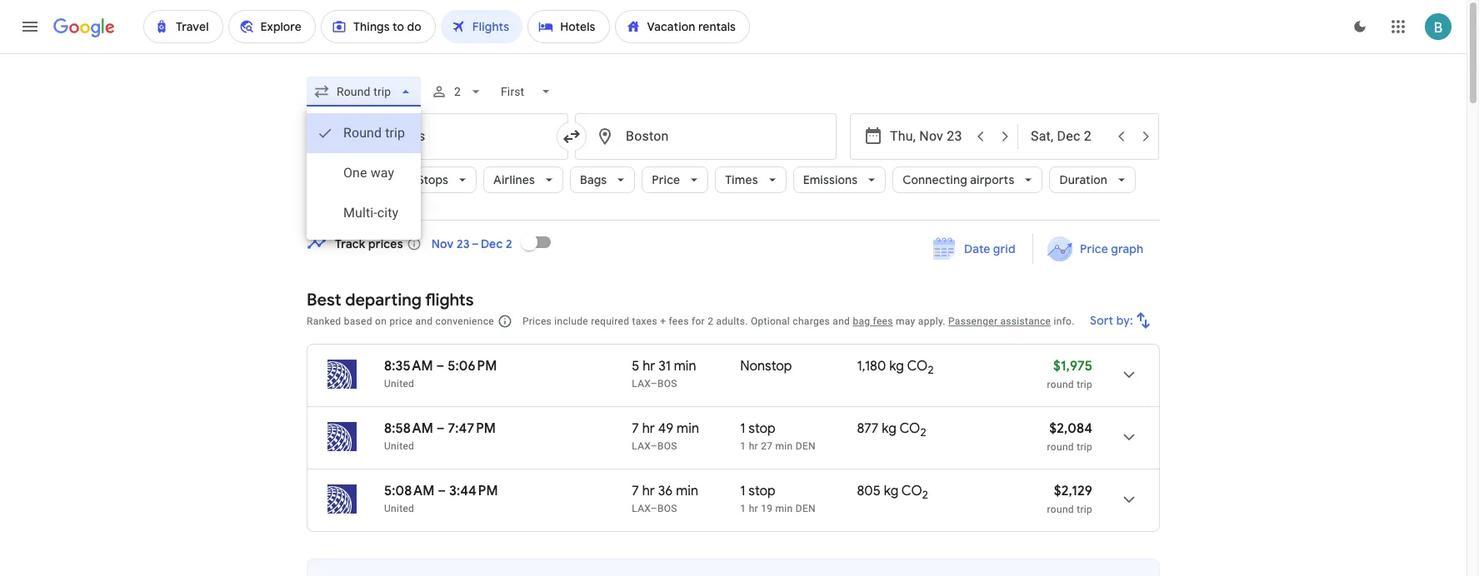Task type: describe. For each thing, give the bounding box(es) containing it.
prices include required taxes + fees for 2 adults. optional charges and bag fees may apply. passenger assistance
[[522, 316, 1051, 328]]

prices
[[368, 237, 403, 252]]

stop for 7 hr 49 min
[[749, 421, 776, 438]]

7:47 pm
[[448, 421, 496, 438]]

den for 805
[[796, 503, 816, 515]]

31
[[659, 358, 671, 375]]

Arrival time: 5:06 PM. text field
[[448, 358, 497, 375]]

united for 8:58 am
[[384, 441, 414, 453]]

for
[[692, 316, 705, 328]]

lax for 7 hr 49 min
[[632, 441, 651, 453]]

2 option from the top
[[307, 153, 421, 193]]

assistance
[[1001, 316, 1051, 328]]

2 inside 877 kg co 2
[[920, 426, 926, 440]]

taxes
[[632, 316, 657, 328]]

co for 877
[[900, 421, 920, 438]]

connecting airports button
[[893, 160, 1043, 200]]

select your ticket type. list box
[[307, 107, 421, 240]]

price for price
[[652, 173, 680, 188]]

23 – dec
[[457, 237, 503, 252]]

layover (1 of 1) is a 1 hr 19 min layover at denver international airport in denver. element
[[740, 503, 849, 516]]

duration
[[1060, 173, 1108, 188]]

by:
[[1117, 313, 1134, 328]]

on
[[375, 316, 387, 328]]

charges
[[793, 316, 830, 328]]

805
[[857, 483, 881, 500]]

Departure time: 5:08 AM. text field
[[384, 483, 435, 500]]

bos for 49
[[658, 441, 677, 453]]

hr inside 1 stop 1 hr 19 min den
[[749, 503, 758, 515]]

8:35 am
[[384, 358, 433, 375]]

Departure time: 8:58 AM. text field
[[384, 421, 433, 438]]

1 stop 1 hr 27 min den
[[740, 421, 816, 453]]

min for 7 hr 36 min
[[676, 483, 699, 500]]

track
[[335, 237, 365, 252]]

departing
[[345, 290, 422, 311]]

1975 US dollars text field
[[1053, 358, 1093, 375]]

flights
[[425, 290, 474, 311]]

adults.
[[716, 316, 748, 328]]

bag fees button
[[853, 316, 893, 328]]

co for 805
[[902, 483, 922, 500]]

min for 5 hr 31 min
[[674, 358, 696, 375]]

trip for $2,084
[[1077, 442, 1093, 453]]

best departing flights main content
[[307, 223, 1160, 577]]

optional
[[751, 316, 790, 328]]

emissions
[[803, 173, 858, 188]]

price for price graph
[[1080, 242, 1108, 257]]

based
[[344, 316, 372, 328]]

best departing flights
[[307, 290, 474, 311]]

may
[[896, 316, 916, 328]]

3 option from the top
[[307, 193, 421, 233]]

flight details. leaves los angeles international airport at 5:08 am on thursday, november 23 and arrives at boston logan international airport at 3:44 pm on thursday, november 23. image
[[1109, 480, 1149, 520]]

– inside 8:58 am – 7:47 pm united
[[437, 421, 445, 438]]

price graph button
[[1037, 234, 1157, 264]]

1,180
[[857, 358, 886, 375]]

bags
[[580, 173, 607, 188]]

7 hr 49 min lax – bos
[[632, 421, 699, 453]]

2 and from the left
[[833, 316, 850, 328]]

track prices
[[335, 237, 403, 252]]

graph
[[1111, 242, 1144, 257]]

3 1 from the top
[[740, 483, 746, 500]]

ranked
[[307, 316, 341, 328]]

bags button
[[570, 160, 635, 200]]

date grid button
[[921, 234, 1029, 264]]

stop for 7 hr 36 min
[[749, 483, 776, 500]]

877 kg co 2
[[857, 421, 926, 440]]

price
[[390, 316, 413, 328]]

bos for 36
[[658, 503, 677, 515]]

– inside 8:35 am – 5:06 pm united
[[436, 358, 445, 375]]

filters
[[355, 173, 387, 188]]

flight details. leaves los angeles international airport at 8:58 am on thursday, november 23 and arrives at boston logan international airport at 7:47 pm on thursday, november 23. image
[[1109, 418, 1149, 458]]

hr for 7 hr 49 min
[[642, 421, 655, 438]]

find the best price region
[[307, 223, 1160, 278]]

$2,129
[[1054, 483, 1093, 500]]

nonstop
[[740, 358, 792, 375]]

hr for 5 hr 31 min
[[643, 358, 655, 375]]

best
[[307, 290, 341, 311]]

connecting airports
[[903, 173, 1015, 188]]

sort
[[1090, 313, 1114, 328]]

8:58 am – 7:47 pm united
[[384, 421, 496, 453]]

2 fees from the left
[[873, 316, 893, 328]]

8:35 am – 5:06 pm united
[[384, 358, 497, 390]]

passenger assistance button
[[948, 316, 1051, 328]]

$2,084 round trip
[[1047, 421, 1093, 453]]

19
[[761, 503, 773, 515]]

include
[[555, 316, 588, 328]]

Departure time: 8:35 AM. text field
[[384, 358, 433, 375]]

$1,975
[[1053, 358, 1093, 375]]

total duration 7 hr 49 min. element
[[632, 421, 740, 440]]

bag
[[853, 316, 870, 328]]

min inside 1 stop 1 hr 27 min den
[[776, 441, 793, 453]]

times button
[[715, 160, 786, 200]]

Arrival time: 3:44 PM. text field
[[449, 483, 498, 500]]

49
[[658, 421, 674, 438]]

$1,975 round trip
[[1047, 358, 1093, 391]]

stops
[[417, 173, 448, 188]]

7 hr 36 min lax – bos
[[632, 483, 699, 515]]

5:08 am
[[384, 483, 435, 500]]

learn more about ranking image
[[497, 314, 512, 329]]

kg for 877
[[882, 421, 897, 438]]

leaves los angeles international airport at 8:58 am on thursday, november 23 and arrives at boston logan international airport at 7:47 pm on thursday, november 23. element
[[384, 421, 496, 438]]

– inside 7 hr 49 min lax – bos
[[651, 441, 658, 453]]

4 1 from the top
[[740, 503, 746, 515]]

36
[[658, 483, 673, 500]]

apply.
[[918, 316, 946, 328]]

2 button
[[424, 72, 491, 112]]

leaves los angeles international airport at 5:08 am on thursday, november 23 and arrives at boston logan international airport at 3:44 pm on thursday, november 23. element
[[384, 483, 498, 500]]



Task type: locate. For each thing, give the bounding box(es) containing it.
+
[[660, 316, 666, 328]]

0 vertical spatial trip
[[1077, 379, 1093, 391]]

stop up 27
[[749, 421, 776, 438]]

stop up the 19
[[749, 483, 776, 500]]

emissions button
[[793, 160, 886, 200]]

805 kg co 2
[[857, 483, 928, 503]]

bos down 31
[[658, 378, 677, 390]]

lax down total duration 7 hr 36 min. element
[[632, 503, 651, 515]]

and
[[415, 316, 433, 328], [833, 316, 850, 328]]

– inside 5 hr 31 min lax – bos
[[651, 378, 658, 390]]

1 fees from the left
[[669, 316, 689, 328]]

round down $1,975 text box
[[1047, 379, 1074, 391]]

connecting
[[903, 173, 968, 188]]

–
[[436, 358, 445, 375], [651, 378, 658, 390], [437, 421, 445, 438], [651, 441, 658, 453], [438, 483, 446, 500], [651, 503, 658, 515]]

0 horizontal spatial fees
[[669, 316, 689, 328]]

min inside 7 hr 49 min lax – bos
[[677, 421, 699, 438]]

– inside 5:08 am – 3:44 pm united
[[438, 483, 446, 500]]

all filters
[[338, 173, 387, 188]]

round for $1,975
[[1047, 379, 1074, 391]]

kg right 805
[[884, 483, 899, 500]]

0 vertical spatial price
[[652, 173, 680, 188]]

airlines
[[493, 173, 535, 188]]

2129 US dollars text field
[[1054, 483, 1093, 500]]

united
[[384, 378, 414, 390], [384, 441, 414, 453], [384, 503, 414, 515]]

hr for 7 hr 36 min
[[642, 483, 655, 500]]

2084 US dollars text field
[[1049, 421, 1093, 438]]

1 trip from the top
[[1077, 379, 1093, 391]]

0 vertical spatial 7
[[632, 421, 639, 438]]

2 inside 1,180 kg co 2
[[928, 364, 934, 378]]

Arrival time: 7:47 PM. text field
[[448, 421, 496, 438]]

united down departure time: 8:35 am. text field
[[384, 378, 414, 390]]

2 vertical spatial trip
[[1077, 504, 1093, 516]]

den inside 1 stop 1 hr 19 min den
[[796, 503, 816, 515]]

den
[[796, 441, 816, 453], [796, 503, 816, 515]]

1 vertical spatial co
[[900, 421, 920, 438]]

0 vertical spatial stop
[[749, 421, 776, 438]]

1 stop from the top
[[749, 421, 776, 438]]

airlines button
[[483, 160, 563, 200]]

1 vertical spatial den
[[796, 503, 816, 515]]

hr right 5
[[643, 358, 655, 375]]

duration button
[[1050, 160, 1136, 200]]

3 lax from the top
[[632, 503, 651, 515]]

united down 5:08 am text box at the left bottom
[[384, 503, 414, 515]]

den for 877
[[796, 441, 816, 453]]

1 vertical spatial stop
[[749, 483, 776, 500]]

1 lax from the top
[[632, 378, 651, 390]]

price inside button
[[1080, 242, 1108, 257]]

5:06 pm
[[448, 358, 497, 375]]

hr inside 7 hr 49 min lax – bos
[[642, 421, 655, 438]]

2 lax from the top
[[632, 441, 651, 453]]

– inside '7 hr 36 min lax – bos'
[[651, 503, 658, 515]]

kg right 877
[[882, 421, 897, 438]]

round down "$2,084"
[[1047, 442, 1074, 453]]

2 united from the top
[[384, 441, 414, 453]]

stop inside 1 stop 1 hr 27 min den
[[749, 421, 776, 438]]

and left bag
[[833, 316, 850, 328]]

price inside "popup button"
[[652, 173, 680, 188]]

lax inside 7 hr 49 min lax – bos
[[632, 441, 651, 453]]

hr left 27
[[749, 441, 758, 453]]

1 1 from the top
[[740, 421, 746, 438]]

option
[[307, 113, 421, 153], [307, 153, 421, 193], [307, 193, 421, 233]]

7 inside '7 hr 36 min lax – bos'
[[632, 483, 639, 500]]

1 vertical spatial price
[[1080, 242, 1108, 257]]

bos inside '7 hr 36 min lax – bos'
[[658, 503, 677, 515]]

sort by:
[[1090, 313, 1134, 328]]

round down $2,129
[[1047, 504, 1074, 516]]

leaves los angeles international airport at 8:35 am on thursday, november 23 and arrives at boston logan international airport at 5:06 pm on thursday, november 23. element
[[384, 358, 497, 375]]

airports
[[970, 173, 1015, 188]]

date grid
[[964, 242, 1016, 257]]

bos down 36
[[658, 503, 677, 515]]

1 vertical spatial bos
[[658, 441, 677, 453]]

1 horizontal spatial and
[[833, 316, 850, 328]]

– left 3:44 pm
[[438, 483, 446, 500]]

co right 805
[[902, 483, 922, 500]]

1 stop flight. element for 7 hr 49 min
[[740, 421, 776, 440]]

None text field
[[307, 113, 568, 160]]

1 united from the top
[[384, 378, 414, 390]]

2 round from the top
[[1047, 442, 1074, 453]]

1 stop 1 hr 19 min den
[[740, 483, 816, 515]]

8:58 am
[[384, 421, 433, 438]]

lax down total duration 7 hr 49 min. element
[[632, 441, 651, 453]]

bos
[[658, 378, 677, 390], [658, 441, 677, 453], [658, 503, 677, 515]]

price right the bags popup button
[[652, 173, 680, 188]]

kg inside 1,180 kg co 2
[[889, 358, 904, 375]]

times
[[725, 173, 758, 188]]

7 left 49
[[632, 421, 639, 438]]

trip for $2,129
[[1077, 504, 1093, 516]]

– down total duration 5 hr 31 min. element
[[651, 378, 658, 390]]

price left graph on the right of the page
[[1080, 242, 1108, 257]]

round for $2,129
[[1047, 504, 1074, 516]]

flight details. leaves los angeles international airport at 8:35 am on thursday, november 23 and arrives at boston logan international airport at 5:06 pm on thursday, november 23. image
[[1109, 355, 1149, 395]]

2 den from the top
[[796, 503, 816, 515]]

None text field
[[575, 113, 837, 160]]

bos inside 7 hr 49 min lax – bos
[[658, 441, 677, 453]]

2
[[454, 85, 461, 98], [506, 237, 512, 252], [708, 316, 714, 328], [928, 364, 934, 378], [920, 426, 926, 440], [922, 489, 928, 503]]

None field
[[307, 77, 421, 107], [495, 77, 561, 107], [307, 77, 421, 107], [495, 77, 561, 107]]

bos for 31
[[658, 378, 677, 390]]

lax for 5 hr 31 min
[[632, 378, 651, 390]]

1 left the 19
[[740, 503, 746, 515]]

– right 8:35 am on the bottom left of the page
[[436, 358, 445, 375]]

7 left 36
[[632, 483, 639, 500]]

lax inside 5 hr 31 min lax – bos
[[632, 378, 651, 390]]

min right 31
[[674, 358, 696, 375]]

1 vertical spatial kg
[[882, 421, 897, 438]]

1 1 stop flight. element from the top
[[740, 421, 776, 440]]

0 vertical spatial round
[[1047, 379, 1074, 391]]

0 vertical spatial bos
[[658, 378, 677, 390]]

7 for 7 hr 49 min
[[632, 421, 639, 438]]

hr left the 19
[[749, 503, 758, 515]]

none search field containing all filters
[[307, 72, 1160, 240]]

passenger
[[948, 316, 998, 328]]

2 1 from the top
[[740, 441, 746, 453]]

min inside 1 stop 1 hr 19 min den
[[776, 503, 793, 515]]

trip inside $2,129 round trip
[[1077, 504, 1093, 516]]

kg inside 805 kg co 2
[[884, 483, 899, 500]]

1 horizontal spatial price
[[1080, 242, 1108, 257]]

change appearance image
[[1340, 7, 1380, 47]]

min right 36
[[676, 483, 699, 500]]

1 horizontal spatial fees
[[873, 316, 893, 328]]

1 stop flight. element up 27
[[740, 421, 776, 440]]

1 stop flight. element
[[740, 421, 776, 440], [740, 483, 776, 503]]

1 bos from the top
[[658, 378, 677, 390]]

hr
[[643, 358, 655, 375], [642, 421, 655, 438], [749, 441, 758, 453], [642, 483, 655, 500], [749, 503, 758, 515]]

2 vertical spatial co
[[902, 483, 922, 500]]

1 vertical spatial lax
[[632, 441, 651, 453]]

1 up layover (1 of 1) is a 1 hr 19 min layover at denver international airport in denver. 'element'
[[740, 483, 746, 500]]

1 vertical spatial 1 stop flight. element
[[740, 483, 776, 503]]

2 bos from the top
[[658, 441, 677, 453]]

price
[[652, 173, 680, 188], [1080, 242, 1108, 257]]

hr inside '7 hr 36 min lax – bos'
[[642, 483, 655, 500]]

co right "1,180"
[[907, 358, 928, 375]]

hr left 36
[[642, 483, 655, 500]]

total duration 5 hr 31 min. element
[[632, 358, 740, 378]]

2 inside popup button
[[454, 85, 461, 98]]

stop inside 1 stop 1 hr 19 min den
[[749, 483, 776, 500]]

nov
[[432, 237, 454, 252]]

1 den from the top
[[796, 441, 816, 453]]

learn more about tracked prices image
[[407, 237, 422, 252]]

Return text field
[[1031, 114, 1108, 159]]

1 vertical spatial united
[[384, 441, 414, 453]]

min for 7 hr 49 min
[[677, 421, 699, 438]]

price button
[[642, 160, 709, 200]]

kg for 805
[[884, 483, 899, 500]]

co inside 1,180 kg co 2
[[907, 358, 928, 375]]

1 option from the top
[[307, 113, 421, 153]]

– down total duration 7 hr 49 min. element
[[651, 441, 658, 453]]

layover (1 of 1) is a 1 hr 27 min layover at denver international airport in denver. element
[[740, 440, 849, 453]]

7 inside 7 hr 49 min lax – bos
[[632, 421, 639, 438]]

main menu image
[[20, 17, 40, 37]]

1 7 from the top
[[632, 421, 639, 438]]

co inside 805 kg co 2
[[902, 483, 922, 500]]

united down "8:58 am" at the left bottom of the page
[[384, 441, 414, 453]]

877
[[857, 421, 879, 438]]

min right the 19
[[776, 503, 793, 515]]

fees right +
[[669, 316, 689, 328]]

trip down $1,975 text box
[[1077, 379, 1093, 391]]

co inside 877 kg co 2
[[900, 421, 920, 438]]

3 trip from the top
[[1077, 504, 1093, 516]]

1 up the layover (1 of 1) is a 1 hr 27 min layover at denver international airport in denver. "element"
[[740, 421, 746, 438]]

0 horizontal spatial price
[[652, 173, 680, 188]]

kg inside 877 kg co 2
[[882, 421, 897, 438]]

trip inside $1,975 round trip
[[1077, 379, 1093, 391]]

round inside $2,129 round trip
[[1047, 504, 1074, 516]]

round for $2,084
[[1047, 442, 1074, 453]]

7 for 7 hr 36 min
[[632, 483, 639, 500]]

27
[[761, 441, 773, 453]]

trip down $2,129
[[1077, 504, 1093, 516]]

1
[[740, 421, 746, 438], [740, 441, 746, 453], [740, 483, 746, 500], [740, 503, 746, 515]]

1 vertical spatial round
[[1047, 442, 1074, 453]]

den inside 1 stop 1 hr 27 min den
[[796, 441, 816, 453]]

1 round from the top
[[1047, 379, 1074, 391]]

lax down 5
[[632, 378, 651, 390]]

5 hr 31 min lax – bos
[[632, 358, 696, 390]]

lax for 7 hr 36 min
[[632, 503, 651, 515]]

5:08 am – 3:44 pm united
[[384, 483, 498, 515]]

co
[[907, 358, 928, 375], [900, 421, 920, 438], [902, 483, 922, 500]]

1 and from the left
[[415, 316, 433, 328]]

2 inside find the best price region
[[506, 237, 512, 252]]

and right price
[[415, 316, 433, 328]]

united for 5:08 am
[[384, 503, 414, 515]]

– down total duration 7 hr 36 min. element
[[651, 503, 658, 515]]

0 vertical spatial lax
[[632, 378, 651, 390]]

lax inside '7 hr 36 min lax – bos'
[[632, 503, 651, 515]]

min inside 5 hr 31 min lax – bos
[[674, 358, 696, 375]]

loading results progress bar
[[0, 53, 1467, 57]]

stops button
[[407, 160, 477, 200]]

trip inside $2,084 round trip
[[1077, 442, 1093, 453]]

ranked based on price and convenience
[[307, 316, 494, 328]]

1 left 27
[[740, 441, 746, 453]]

den right the 19
[[796, 503, 816, 515]]

$2,129 round trip
[[1047, 483, 1093, 516]]

3:44 pm
[[449, 483, 498, 500]]

hr left 49
[[642, 421, 655, 438]]

1 stop flight. element up the 19
[[740, 483, 776, 503]]

fees
[[669, 316, 689, 328], [873, 316, 893, 328]]

united inside 8:35 am – 5:06 pm united
[[384, 378, 414, 390]]

total duration 7 hr 36 min. element
[[632, 483, 740, 503]]

all filters button
[[307, 167, 401, 193]]

min
[[674, 358, 696, 375], [677, 421, 699, 438], [776, 441, 793, 453], [676, 483, 699, 500], [776, 503, 793, 515]]

co for 1,180
[[907, 358, 928, 375]]

min right 27
[[776, 441, 793, 453]]

0 vertical spatial den
[[796, 441, 816, 453]]

2 vertical spatial round
[[1047, 504, 1074, 516]]

den right 27
[[796, 441, 816, 453]]

nonstop flight. element
[[740, 358, 792, 378]]

2 7 from the top
[[632, 483, 639, 500]]

3 round from the top
[[1047, 504, 1074, 516]]

nov 23 – dec 2
[[432, 237, 512, 252]]

united inside 5:08 am – 3:44 pm united
[[384, 503, 414, 515]]

united for 8:35 am
[[384, 378, 414, 390]]

2 trip from the top
[[1077, 442, 1093, 453]]

round
[[1047, 379, 1074, 391], [1047, 442, 1074, 453], [1047, 504, 1074, 516]]

min right 49
[[677, 421, 699, 438]]

2 stop from the top
[[749, 483, 776, 500]]

kg for 1,180
[[889, 358, 904, 375]]

1 stop flight. element for 7 hr 36 min
[[740, 483, 776, 503]]

5
[[632, 358, 640, 375]]

3 bos from the top
[[658, 503, 677, 515]]

Departure text field
[[890, 114, 967, 159]]

None search field
[[307, 72, 1160, 240]]

fees right bag
[[873, 316, 893, 328]]

grid
[[993, 242, 1016, 257]]

2 vertical spatial bos
[[658, 503, 677, 515]]

0 vertical spatial kg
[[889, 358, 904, 375]]

2 1 stop flight. element from the top
[[740, 483, 776, 503]]

7
[[632, 421, 639, 438], [632, 483, 639, 500]]

trip down "$2,084"
[[1077, 442, 1093, 453]]

required
[[591, 316, 629, 328]]

1,180 kg co 2
[[857, 358, 934, 378]]

3 united from the top
[[384, 503, 414, 515]]

bos down 49
[[658, 441, 677, 453]]

0 vertical spatial 1 stop flight. element
[[740, 421, 776, 440]]

2 vertical spatial lax
[[632, 503, 651, 515]]

2 inside 805 kg co 2
[[922, 489, 928, 503]]

1 vertical spatial trip
[[1077, 442, 1093, 453]]

trip for $1,975
[[1077, 379, 1093, 391]]

hr inside 5 hr 31 min lax – bos
[[643, 358, 655, 375]]

0 horizontal spatial and
[[415, 316, 433, 328]]

convenience
[[436, 316, 494, 328]]

hr inside 1 stop 1 hr 27 min den
[[749, 441, 758, 453]]

– left '7:47 pm' text box
[[437, 421, 445, 438]]

sort by: button
[[1084, 301, 1160, 341]]

0 vertical spatial united
[[384, 378, 414, 390]]

swap origin and destination. image
[[562, 127, 582, 147]]

bos inside 5 hr 31 min lax – bos
[[658, 378, 677, 390]]

round inside $1,975 round trip
[[1047, 379, 1074, 391]]

co right 877
[[900, 421, 920, 438]]

min inside '7 hr 36 min lax – bos'
[[676, 483, 699, 500]]

1 vertical spatial 7
[[632, 483, 639, 500]]

2 vertical spatial kg
[[884, 483, 899, 500]]

2 vertical spatial united
[[384, 503, 414, 515]]

all
[[338, 173, 352, 188]]

kg right "1,180"
[[889, 358, 904, 375]]

$2,084
[[1049, 421, 1093, 438]]

0 vertical spatial co
[[907, 358, 928, 375]]

round inside $2,084 round trip
[[1047, 442, 1074, 453]]

price graph
[[1080, 242, 1144, 257]]

united inside 8:58 am – 7:47 pm united
[[384, 441, 414, 453]]

date
[[964, 242, 991, 257]]

prices
[[522, 316, 552, 328]]



Task type: vqa. For each thing, say whether or not it's contained in the screenshot.
Adults.
yes



